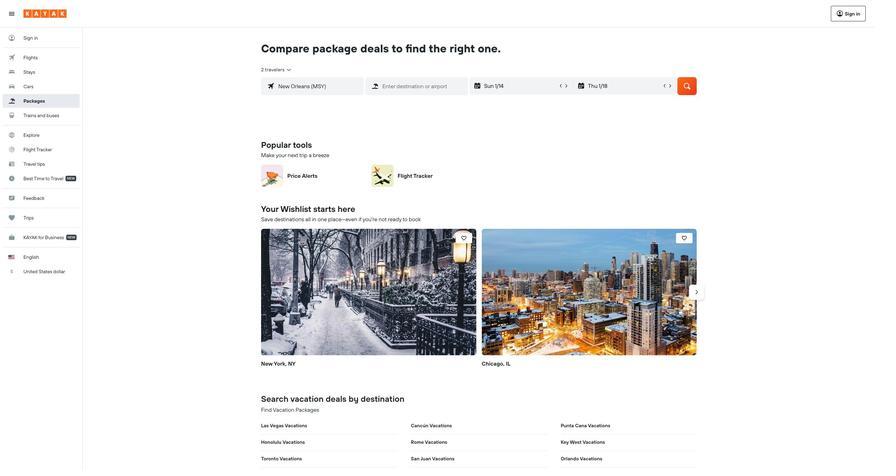 Task type: locate. For each thing, give the bounding box(es) containing it.
your wishlist starts here carousel region
[[259, 226, 705, 380]]

united states (english) image
[[8, 255, 14, 260]]

Start date field
[[484, 81, 558, 90]]



Task type: vqa. For each thing, say whether or not it's contained in the screenshot.
1st list item from right
no



Task type: describe. For each thing, give the bounding box(es) containing it.
navigation menu image
[[8, 10, 15, 17]]

forward image
[[694, 289, 701, 296]]

Origin input text field
[[274, 81, 364, 91]]

chicago, il element
[[482, 229, 697, 356]]

Destination input text field
[[379, 81, 468, 91]]

new york, ny element
[[261, 229, 476, 356]]

End date field
[[588, 81, 662, 90]]



